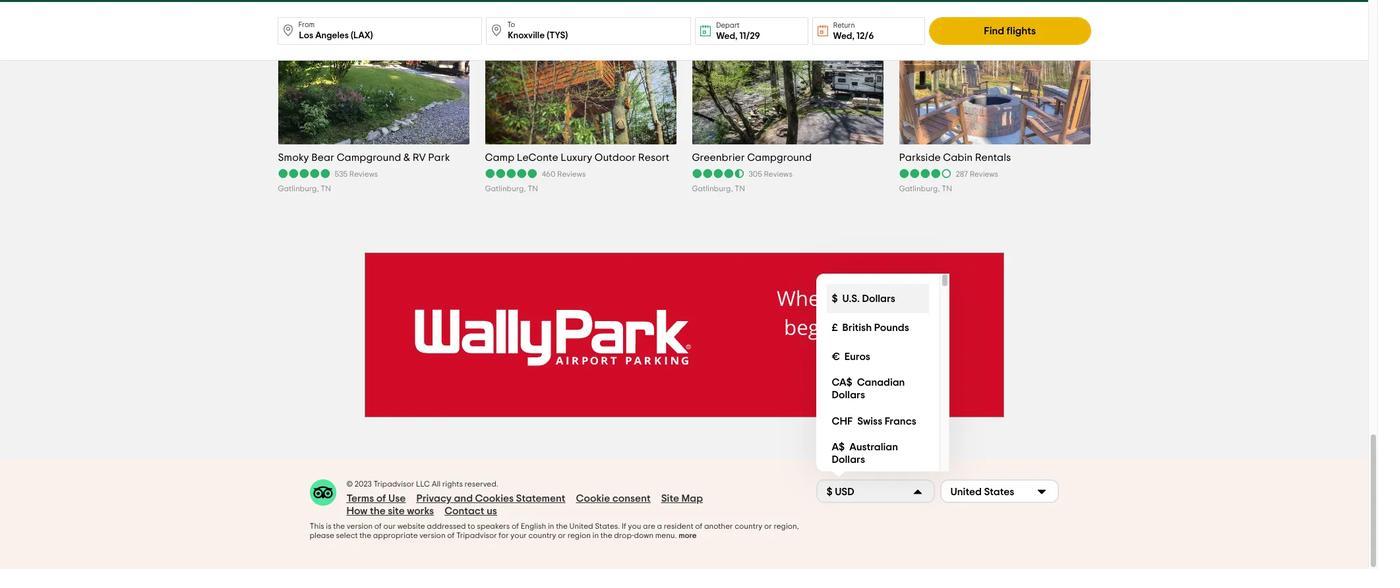 Task type: locate. For each thing, give the bounding box(es) containing it.
website
[[398, 522, 425, 530]]

gatlinburg,
[[278, 185, 319, 193], [485, 185, 526, 193], [692, 185, 733, 193], [899, 185, 940, 193]]

or left region,
[[764, 522, 772, 530]]

1 vertical spatial or
[[558, 532, 566, 540]]

£  british
[[832, 322, 872, 333]]

1 horizontal spatial in
[[593, 532, 599, 540]]

in right english at the left bottom of the page
[[548, 522, 554, 530]]

0 horizontal spatial wed,
[[716, 32, 738, 41]]

dollars up £  british pounds
[[862, 293, 896, 304]]

&
[[404, 152, 410, 163]]

tn down greenbrier campground
[[735, 185, 745, 193]]

site map link
[[661, 493, 703, 505]]

select
[[336, 532, 358, 540]]

3 reviews from the left
[[764, 170, 793, 178]]

2 vertical spatial dollars
[[832, 455, 865, 465]]

3 gatlinburg, from the left
[[692, 185, 733, 193]]

4 tn from the left
[[942, 185, 952, 193]]

version
[[347, 522, 373, 530], [420, 532, 446, 540]]

terms of use link
[[347, 493, 406, 505]]

wed, inside depart wed, 11/29
[[716, 32, 738, 41]]

.
[[618, 522, 620, 530]]

gatlinburg, tn down smoky
[[278, 185, 331, 193]]

or
[[764, 522, 772, 530], [558, 532, 566, 540]]

0 vertical spatial or
[[764, 522, 772, 530]]

use
[[388, 493, 406, 504]]

resort
[[638, 152, 670, 163]]

gatlinburg, down smoky
[[278, 185, 319, 193]]

smoky bear campground & rv park image
[[257, 0, 491, 166]]

terms
[[347, 493, 374, 504]]

. if you are a resident of another country or region, please select the appropriate version of tripadvisor for your country or region in the drop-down menu.
[[310, 522, 799, 540]]

gatlinburg, for parkside
[[899, 185, 940, 193]]

version down addressed
[[420, 532, 446, 540]]

or left region
[[558, 532, 566, 540]]

gatlinburg, tn down camp
[[485, 185, 538, 193]]

states inside popup button
[[984, 487, 1015, 497]]

wed, inside return wed, 12/6
[[833, 32, 855, 41]]

1 horizontal spatial wed,
[[833, 32, 855, 41]]

reviews down smoky bear campground & rv park
[[349, 170, 378, 178]]

1 gatlinburg, from the left
[[278, 185, 319, 193]]

is
[[326, 522, 332, 530]]

1 wed, from the left
[[716, 32, 738, 41]]

depart wed, 11/29
[[716, 22, 760, 41]]

1 tn from the left
[[321, 185, 331, 193]]

reviews for bear
[[349, 170, 378, 178]]

reviews down "luxury"
[[557, 170, 586, 178]]

gatlinburg, tn down parkside
[[899, 185, 952, 193]]

1 horizontal spatial or
[[764, 522, 772, 530]]

map
[[682, 493, 703, 504]]

wed,
[[716, 32, 738, 41], [833, 32, 855, 41]]

reviews for cabin
[[970, 170, 999, 178]]

12/6
[[857, 32, 874, 41]]

campground up "535 reviews"
[[337, 152, 401, 163]]

0 horizontal spatial or
[[558, 532, 566, 540]]

in right region
[[593, 532, 599, 540]]

please
[[310, 532, 334, 540]]

depart
[[716, 22, 740, 29]]

tn down "leconte"
[[528, 185, 538, 193]]

reserved.
[[465, 480, 499, 488]]

0 horizontal spatial tripadvisor
[[374, 480, 414, 488]]

dollars down "ca$  canadian"
[[832, 390, 865, 400]]

gatlinburg, tn down the greenbrier
[[692, 185, 745, 193]]

tripadvisor up use
[[374, 480, 414, 488]]

country right another
[[735, 522, 763, 530]]

country down english at the left bottom of the page
[[529, 532, 556, 540]]

1 horizontal spatial country
[[735, 522, 763, 530]]

wed, down 'depart'
[[716, 32, 738, 41]]

1 horizontal spatial tripadvisor
[[456, 532, 497, 540]]

greenbrier campground
[[692, 152, 812, 163]]

$
[[827, 487, 833, 497]]

tn for cabin
[[942, 185, 952, 193]]

site map how the site works
[[347, 493, 703, 517]]

llc
[[416, 480, 430, 488]]

parkside
[[899, 152, 941, 163]]

2 gatlinburg, from the left
[[485, 185, 526, 193]]

region,
[[774, 522, 799, 530]]

wed, down return
[[833, 32, 855, 41]]

advertisement region
[[364, 253, 1004, 418]]

1 horizontal spatial version
[[420, 532, 446, 540]]

gatlinburg, tn for greenbrier
[[692, 185, 745, 193]]

dollars inside ca$  canadian dollars
[[832, 390, 865, 400]]

down
[[634, 532, 654, 540]]

0 horizontal spatial states
[[595, 522, 618, 530]]

parkside cabin rentals
[[899, 152, 1011, 163]]

0 vertical spatial version
[[347, 522, 373, 530]]

more
[[679, 532, 697, 540]]

gatlinburg, down the greenbrier
[[692, 185, 733, 193]]

tn down parkside cabin rentals
[[942, 185, 952, 193]]

0 vertical spatial united
[[951, 487, 982, 497]]

3 gatlinburg, tn from the left
[[692, 185, 745, 193]]

0 vertical spatial states
[[984, 487, 1015, 497]]

reviews down greenbrier campground link
[[764, 170, 793, 178]]

4 reviews from the left
[[970, 170, 999, 178]]

287
[[956, 170, 968, 178]]

smoky
[[278, 152, 309, 163]]

tripadvisor inside . if you are a resident of another country or region, please select the appropriate version of tripadvisor for your country or region in the drop-down menu.
[[456, 532, 497, 540]]

0 vertical spatial dollars
[[862, 293, 896, 304]]

the left drop-
[[601, 532, 613, 540]]

the down terms of use link
[[370, 506, 386, 517]]

gatlinburg, down parkside
[[899, 185, 940, 193]]

chf  swiss
[[832, 416, 883, 426]]

contact us
[[445, 506, 497, 517]]

©
[[347, 480, 353, 488]]

in
[[548, 522, 554, 530], [593, 532, 599, 540]]

reviews
[[349, 170, 378, 178], [557, 170, 586, 178], [764, 170, 793, 178], [970, 170, 999, 178]]

drop-
[[614, 532, 634, 540]]

of down addressed
[[447, 532, 455, 540]]

dollars for ca$  canadian dollars
[[832, 390, 865, 400]]

1 reviews from the left
[[349, 170, 378, 178]]

0 horizontal spatial version
[[347, 522, 373, 530]]

in inside . if you are a resident of another country or region, please select the appropriate version of tripadvisor for your country or region in the drop-down menu.
[[593, 532, 599, 540]]

0 horizontal spatial united
[[570, 522, 593, 530]]

2 gatlinburg, tn from the left
[[485, 185, 538, 193]]

tn for campground
[[735, 185, 745, 193]]

2 campground from the left
[[747, 152, 812, 163]]

dollars down a$  australian
[[832, 455, 865, 465]]

usd
[[835, 487, 855, 497]]

1 vertical spatial tripadvisor
[[456, 532, 497, 540]]

$  u.s. dollars
[[832, 293, 896, 304]]

tn
[[321, 185, 331, 193], [528, 185, 538, 193], [735, 185, 745, 193], [942, 185, 952, 193]]

cookie
[[576, 493, 610, 504]]

cookies
[[475, 493, 514, 504]]

tripadvisor down the to
[[456, 532, 497, 540]]

305 reviews
[[749, 170, 793, 178]]

camp leconte luxury outdoor resort image
[[485, 0, 676, 176]]

the right "select"
[[360, 532, 371, 540]]

parkside cabin rentals image
[[896, 12, 1094, 144]]

dollars inside the a$  australian dollars
[[832, 455, 865, 465]]

reviews for campground
[[764, 170, 793, 178]]

2 reviews from the left
[[557, 170, 586, 178]]

0 horizontal spatial campground
[[337, 152, 401, 163]]

campground
[[337, 152, 401, 163], [747, 152, 812, 163]]

460 reviews
[[542, 170, 586, 178]]

if
[[622, 522, 627, 530]]

3 tn from the left
[[735, 185, 745, 193]]

campground up '305 reviews'
[[747, 152, 812, 163]]

1 vertical spatial version
[[420, 532, 446, 540]]

tripadvisor
[[374, 480, 414, 488], [456, 532, 497, 540]]

gatlinburg, for greenbrier
[[692, 185, 733, 193]]

wed, for wed, 11/29
[[716, 32, 738, 41]]

1 campground from the left
[[337, 152, 401, 163]]

2 wed, from the left
[[833, 32, 855, 41]]

list box
[[816, 274, 950, 472]]

campground inside greenbrier campground link
[[747, 152, 812, 163]]

1 gatlinburg, tn from the left
[[278, 185, 331, 193]]

1 vertical spatial dollars
[[832, 390, 865, 400]]

a$  australian dollars
[[832, 442, 898, 465]]

1 horizontal spatial states
[[984, 487, 1015, 497]]

of up the more button
[[695, 522, 703, 530]]

1 vertical spatial country
[[529, 532, 556, 540]]

1 vertical spatial in
[[593, 532, 599, 540]]

flights
[[1007, 26, 1036, 36]]

tn down bear
[[321, 185, 331, 193]]

1 horizontal spatial united
[[951, 487, 982, 497]]

tn for bear
[[321, 185, 331, 193]]

country
[[735, 522, 763, 530], [529, 532, 556, 540]]

version down how
[[347, 522, 373, 530]]

reviews down rentals
[[970, 170, 999, 178]]

2 tn from the left
[[528, 185, 538, 193]]

this
[[310, 522, 324, 530]]

more button
[[679, 531, 697, 540]]

outdoor
[[595, 152, 636, 163]]

4 gatlinburg, tn from the left
[[899, 185, 952, 193]]

the
[[370, 506, 386, 517], [333, 522, 345, 530], [556, 522, 568, 530], [360, 532, 371, 540], [601, 532, 613, 540]]

of
[[376, 493, 386, 504], [375, 522, 382, 530], [512, 522, 519, 530], [695, 522, 703, 530], [447, 532, 455, 540]]

gatlinburg, down camp
[[485, 185, 526, 193]]

gatlinburg, for camp
[[485, 185, 526, 193]]

tn for leconte
[[528, 185, 538, 193]]

0 vertical spatial in
[[548, 522, 554, 530]]

4 gatlinburg, from the left
[[899, 185, 940, 193]]

of up how the site works link
[[376, 493, 386, 504]]

rv
[[413, 152, 426, 163]]

1 horizontal spatial campground
[[747, 152, 812, 163]]



Task type: vqa. For each thing, say whether or not it's contained in the screenshot.


Task type: describe. For each thing, give the bounding box(es) containing it.
$ usd
[[827, 487, 855, 497]]

statement
[[516, 493, 566, 504]]

the up region
[[556, 522, 568, 530]]

greenbrier campground image
[[671, 0, 905, 166]]

gatlinburg, tn for parkside
[[899, 185, 952, 193]]

site
[[661, 493, 679, 504]]

0 horizontal spatial in
[[548, 522, 554, 530]]

works
[[407, 506, 434, 517]]

this is the version of our website addressed to speakers of english in the united states
[[310, 522, 618, 530]]

1 vertical spatial united
[[570, 522, 593, 530]]

us
[[487, 506, 497, 517]]

11/29
[[740, 32, 760, 41]]

287 reviews
[[956, 170, 999, 178]]

site
[[388, 506, 405, 517]]

return wed, 12/6
[[833, 22, 874, 41]]

0 vertical spatial tripadvisor
[[374, 480, 414, 488]]

luxury
[[561, 152, 593, 163]]

privacy
[[416, 493, 452, 504]]

City or Airport text field
[[486, 17, 691, 45]]

english
[[521, 522, 546, 530]]

460
[[542, 170, 556, 178]]

cookie consent
[[576, 493, 651, 504]]

from
[[298, 21, 315, 28]]

find
[[984, 26, 1005, 36]]

list box containing $  u.s. dollars
[[816, 274, 950, 472]]

to
[[468, 522, 475, 530]]

305
[[749, 170, 762, 178]]

0 vertical spatial country
[[735, 522, 763, 530]]

535 reviews
[[335, 170, 378, 178]]

privacy and cookies statement link
[[416, 493, 566, 505]]

park
[[428, 152, 450, 163]]

for
[[499, 532, 509, 540]]

1 vertical spatial states
[[595, 522, 618, 530]]

a
[[657, 522, 662, 530]]

of left our
[[375, 522, 382, 530]]

dollars for $  u.s. dollars
[[862, 293, 896, 304]]

smoky bear campground & rv park link
[[278, 151, 469, 164]]

consent
[[613, 493, 651, 504]]

rentals
[[975, 152, 1011, 163]]

0 horizontal spatial country
[[529, 532, 556, 540]]

of up your
[[512, 522, 519, 530]]

are
[[643, 522, 656, 530]]

addressed
[[427, 522, 466, 530]]

how
[[347, 506, 368, 517]]

parkside cabin rentals link
[[899, 151, 1091, 164]]

gatlinburg, tn for camp
[[485, 185, 538, 193]]

our
[[384, 522, 396, 530]]

you
[[628, 522, 641, 530]]

greenbrier campground link
[[692, 151, 884, 164]]

camp leconte luxury outdoor resort
[[485, 152, 670, 163]]

535
[[335, 170, 348, 178]]

camp
[[485, 152, 515, 163]]

reviews for leconte
[[557, 170, 586, 178]]

contact us link
[[445, 505, 497, 518]]

chf  swiss francs
[[832, 416, 917, 426]]

City or Airport text field
[[277, 17, 482, 45]]

a$  australian
[[832, 442, 898, 453]]

menu.
[[656, 532, 677, 540]]

another
[[704, 522, 733, 530]]

find flights
[[984, 26, 1036, 36]]

speakers
[[477, 522, 510, 530]]

campground inside smoky bear campground & rv park link
[[337, 152, 401, 163]]

to
[[507, 21, 515, 28]]

rights
[[443, 480, 463, 488]]

£  british pounds
[[832, 322, 910, 333]]

pounds
[[874, 322, 910, 333]]

the inside site map how the site works
[[370, 506, 386, 517]]

region
[[568, 532, 591, 540]]

cabin
[[943, 152, 973, 163]]

wed, for wed, 12/6
[[833, 32, 855, 41]]

resident
[[664, 522, 694, 530]]

privacy and cookies statement
[[416, 493, 566, 504]]

€  euros
[[832, 351, 871, 362]]

gatlinburg, for smoky
[[278, 185, 319, 193]]

camp leconte luxury outdoor resort link
[[485, 151, 676, 164]]

version inside . if you are a resident of another country or region, please select the appropriate version of tripadvisor for your country or region in the drop-down menu.
[[420, 532, 446, 540]]

the right is
[[333, 522, 345, 530]]

2023
[[355, 480, 372, 488]]

your
[[511, 532, 527, 540]]

and
[[454, 493, 473, 504]]

appropriate
[[373, 532, 418, 540]]

ca$  canadian dollars
[[832, 377, 905, 400]]

gatlinburg, tn for smoky
[[278, 185, 331, 193]]

$ usd button
[[816, 480, 935, 503]]

how the site works link
[[347, 505, 434, 518]]

leconte
[[517, 152, 559, 163]]

$  u.s.
[[832, 293, 860, 304]]

united inside popup button
[[951, 487, 982, 497]]

dollars for a$  australian dollars
[[832, 455, 865, 465]]

find flights button
[[929, 17, 1091, 45]]

terms of use
[[347, 493, 406, 504]]



